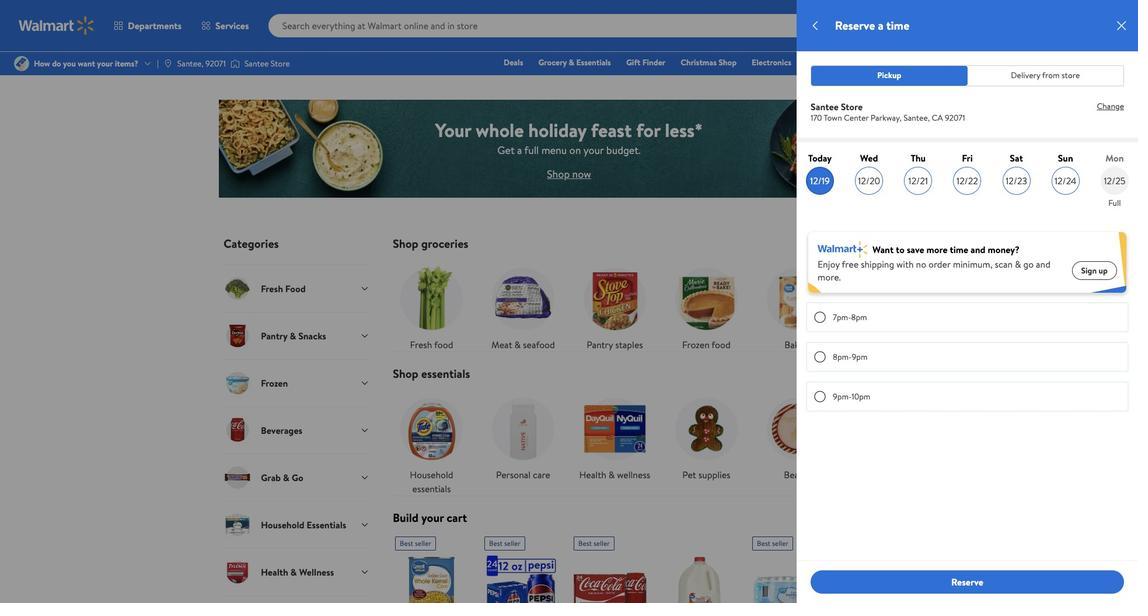 Task type: describe. For each thing, give the bounding box(es) containing it.
essentials for shop essentials
[[421, 366, 470, 382]]

baking link
[[759, 260, 837, 352]]

fresh food link
[[393, 260, 470, 352]]

best seller for 1st product group from left
[[400, 539, 431, 549]]

best for great value golden sweet whole kernel corn, canned corn, 15 oz can image
[[400, 539, 413, 549]]

store
[[841, 100, 863, 113]]

12/19 button
[[806, 167, 834, 195]]

want to save more time and money?
[[873, 243, 1020, 256]]

gift for gift cards
[[933, 57, 947, 68]]

close panel image
[[1115, 19, 1129, 33]]

personal
[[496, 469, 531, 482]]

your inside your whole holiday feast for less* get a full menu on your budget.
[[584, 143, 604, 157]]

pet supplies link
[[668, 391, 745, 482]]

a inside your whole holiday feast for less* get a full menu on your budget.
[[517, 143, 522, 157]]

best for 'coca-cola soda pop, 12 fl oz, 24 pack cans' image
[[579, 539, 592, 549]]

debit
[[1049, 57, 1069, 68]]

deals link
[[499, 56, 529, 69]]

12/23 button
[[1003, 167, 1031, 195]]

build your cart
[[393, 510, 467, 526]]

walmart+
[[1084, 57, 1119, 68]]

12/20 button
[[855, 167, 883, 195]]

seller for 2nd product group from right
[[594, 539, 610, 549]]

gift cards
[[933, 57, 969, 68]]

4 product group from the left
[[752, 532, 825, 604]]

6 $187.37
[[1101, 13, 1118, 37]]

9pm
[[852, 352, 868, 363]]

christmas shop link
[[676, 56, 742, 69]]

menu
[[542, 143, 567, 157]]

walmart+ link
[[1079, 56, 1124, 69]]

health & wellness
[[579, 469, 651, 482]]

92071
[[945, 112, 965, 123]]

shop right christmas
[[719, 57, 737, 68]]

your
[[435, 117, 471, 143]]

reserve button
[[811, 571, 1124, 594]]

want
[[873, 243, 894, 256]]

enjoy
[[818, 258, 840, 271]]

12/24 button
[[1052, 167, 1080, 195]]

today
[[808, 151, 832, 164]]

0 vertical spatial and
[[971, 243, 986, 256]]

7pm-8pm
[[833, 312, 867, 324]]

12/21 button
[[904, 167, 932, 195]]

8pm-
[[833, 352, 852, 363]]

beauty link
[[759, 391, 837, 482]]

santee,
[[904, 112, 930, 123]]

reserve a time
[[835, 18, 910, 33]]

health
[[579, 469, 606, 482]]

coca-cola soda pop, 12 fl oz, 24 pack cans image
[[574, 556, 647, 604]]

fri
[[962, 151, 973, 164]]

best for great value purified drinking water, 16.9 fl oz bottles, 40 count image
[[757, 539, 771, 549]]

meat & seafood
[[492, 339, 555, 351]]

build
[[393, 510, 419, 526]]

12/25 button
[[1101, 167, 1129, 195]]

ca
[[932, 112, 943, 123]]

12/22
[[957, 174, 978, 187]]

8pm-9pm
[[833, 352, 868, 363]]

gift finder link
[[621, 56, 671, 69]]

great value purified drinking water, 16.9 fl oz bottles, 40 count image
[[752, 556, 825, 604]]

more
[[927, 243, 948, 256]]

feast
[[591, 117, 632, 143]]

frozen
[[682, 339, 710, 351]]

and inside enjoy free shipping with no order minimum, scan & go and more.
[[1036, 258, 1051, 271]]

shop for now
[[547, 167, 570, 181]]

best for 'pepsi soda pop, 12 fl oz cans, 24 pack' image
[[489, 539, 503, 549]]

9pm-
[[833, 391, 852, 403]]

0 vertical spatial time
[[887, 18, 910, 33]]

toy shop
[[807, 57, 839, 68]]

with
[[897, 258, 914, 271]]

candy link
[[851, 260, 929, 352]]

reserve for reserve a time
[[835, 18, 875, 33]]

change button
[[1088, 100, 1124, 112]]

pet supplies
[[683, 469, 731, 482]]

reserve a time dialog
[[797, 0, 1138, 604]]

gift finder
[[626, 57, 666, 68]]

a inside dialog
[[878, 18, 884, 33]]

center
[[844, 112, 869, 123]]

toy
[[807, 57, 819, 68]]

registry
[[985, 57, 1014, 68]]

fashion link
[[885, 56, 923, 69]]

9pm-10pm
[[833, 391, 871, 403]]

9pm-10pm radio
[[814, 391, 826, 403]]

walmart image
[[19, 16, 95, 35]]

12/24
[[1055, 174, 1077, 187]]

wed
[[860, 151, 878, 164]]

best seller for fourth product group from left
[[757, 539, 789, 549]]

shop groceries
[[393, 236, 469, 252]]

12/19
[[810, 174, 830, 187]]

back image
[[809, 19, 823, 33]]

frozen food link
[[668, 260, 745, 352]]

1 vertical spatial time
[[950, 243, 969, 256]]

staples
[[615, 339, 643, 351]]

sun
[[1058, 151, 1073, 164]]



Task type: vqa. For each thing, say whether or not it's contained in the screenshot.


Task type: locate. For each thing, give the bounding box(es) containing it.
home
[[854, 57, 875, 68]]

2 gift from the left
[[933, 57, 947, 68]]

beauty
[[784, 469, 812, 482]]

pickup button
[[811, 66, 968, 86]]

great value whole vitamin d milk, gallon, 128 fl oz image
[[663, 556, 736, 604]]

1 seller from the left
[[415, 539, 431, 549]]

& left the go
[[1015, 258, 1021, 271]]

your right on
[[584, 143, 604, 157]]

up
[[1099, 265, 1108, 277]]

santee
[[811, 100, 839, 113]]

list containing household essentials
[[386, 381, 936, 496]]

1 vertical spatial your
[[421, 510, 444, 526]]

best seller down 'build'
[[400, 539, 431, 549]]

2 food from the left
[[712, 339, 731, 351]]

time up fashion link
[[887, 18, 910, 33]]

frozen food
[[682, 339, 731, 351]]

12/21
[[909, 174, 928, 187]]

groceries
[[421, 236, 469, 252]]

health & wellness link
[[576, 391, 654, 482]]

best seller
[[400, 539, 431, 549], [489, 539, 521, 549], [579, 539, 610, 549], [757, 539, 789, 549]]

0 horizontal spatial your
[[421, 510, 444, 526]]

0 vertical spatial essentials
[[421, 366, 470, 382]]

delivery from store
[[1011, 69, 1080, 81]]

1 vertical spatial reserve
[[952, 576, 984, 589]]

full
[[1109, 197, 1121, 209]]

0 vertical spatial your
[[584, 143, 604, 157]]

wellness
[[617, 469, 651, 482]]

1 food from the left
[[434, 339, 453, 351]]

2 seller from the left
[[504, 539, 521, 549]]

delivery from store button
[[968, 66, 1124, 86]]

seller down build your cart
[[415, 539, 431, 549]]

shop essentials
[[393, 366, 470, 382]]

best seller up 'coca-cola soda pop, 12 fl oz, 24 pack cans' image
[[579, 539, 610, 549]]

1 horizontal spatial your
[[584, 143, 604, 157]]

$187.37
[[1101, 29, 1118, 37]]

pepsi soda pop, 12 fl oz cans, 24 pack image
[[485, 556, 557, 604]]

gift for gift finder
[[626, 57, 641, 68]]

0 horizontal spatial time
[[887, 18, 910, 33]]

scan
[[995, 258, 1013, 271]]

pantry
[[587, 339, 613, 351]]

christmas shop
[[681, 57, 737, 68]]

minimum,
[[953, 258, 993, 271]]

seller for fourth product group from left
[[772, 539, 789, 549]]

shop for groceries
[[393, 236, 419, 252]]

toy shop link
[[802, 56, 844, 69]]

& inside grocery & essentials link
[[569, 57, 574, 68]]

& inside health & wellness "link"
[[609, 469, 615, 482]]

go
[[1024, 258, 1034, 271]]

sign
[[1081, 265, 1097, 277]]

seller up great value purified drinking water, 16.9 fl oz bottles, 40 count image
[[772, 539, 789, 549]]

household essentials
[[410, 469, 453, 496]]

household
[[410, 469, 453, 482]]

order
[[929, 258, 951, 271]]

1 horizontal spatial reserve
[[952, 576, 984, 589]]

shop left now
[[547, 167, 570, 181]]

cards
[[949, 57, 969, 68]]

6
[[1112, 13, 1116, 23]]

shop down "fresh"
[[393, 366, 419, 382]]

essentials down fresh food
[[421, 366, 470, 382]]

4 best from the left
[[757, 539, 771, 549]]

food for frozen food
[[712, 339, 731, 351]]

1 vertical spatial a
[[517, 143, 522, 157]]

& inside enjoy free shipping with no order minimum, scan & go and more.
[[1015, 258, 1021, 271]]

best seller for 2nd product group from left
[[489, 539, 521, 549]]

best up 'coca-cola soda pop, 12 fl oz, 24 pack cans' image
[[579, 539, 592, 549]]

best seller for 2nd product group from right
[[579, 539, 610, 549]]

gift cards link
[[927, 56, 975, 69]]

2 best seller from the left
[[489, 539, 521, 549]]

electronics link
[[747, 56, 797, 69]]

best seller up great value purified drinking water, 16.9 fl oz bottles, 40 count image
[[757, 539, 789, 549]]

1 horizontal spatial time
[[950, 243, 969, 256]]

4 seller from the left
[[772, 539, 789, 549]]

shop for essentials
[[393, 366, 419, 382]]

great value 2% reduced fat milk, 128 fl oz image
[[842, 556, 915, 604]]

0 vertical spatial list
[[386, 251, 936, 352]]

best up 'pepsi soda pop, 12 fl oz cans, 24 pack' image
[[489, 539, 503, 549]]

candy
[[877, 339, 903, 351]]

2 list from the top
[[386, 381, 936, 496]]

store
[[1062, 69, 1080, 81]]

1 horizontal spatial food
[[712, 339, 731, 351]]

7pm-8pm radio
[[814, 312, 826, 324]]

1 product group from the left
[[395, 532, 468, 604]]

a
[[878, 18, 884, 33], [517, 143, 522, 157]]

fresh
[[410, 339, 432, 351]]

0 vertical spatial a
[[878, 18, 884, 33]]

now
[[572, 167, 591, 181]]

3 product group from the left
[[574, 532, 647, 604]]

and up minimum,
[[971, 243, 986, 256]]

& right meat
[[515, 339, 521, 351]]

and
[[971, 243, 986, 256], [1036, 258, 1051, 271]]

less*
[[665, 117, 703, 143]]

3 best seller from the left
[[579, 539, 610, 549]]

3 seller from the left
[[594, 539, 610, 549]]

deals
[[504, 57, 523, 68]]

food right "fresh"
[[434, 339, 453, 351]]

1 vertical spatial list
[[386, 381, 936, 496]]

seller up 'coca-cola soda pop, 12 fl oz, 24 pack cans' image
[[594, 539, 610, 549]]

best down 'build'
[[400, 539, 413, 549]]

1 horizontal spatial and
[[1036, 258, 1051, 271]]

0 horizontal spatial food
[[434, 339, 453, 351]]

& right grocery at the top left of the page
[[569, 57, 574, 68]]

1 best seller from the left
[[400, 539, 431, 549]]

10pm
[[852, 391, 871, 403]]

save
[[907, 243, 924, 256]]

pantry staples link
[[576, 260, 654, 352]]

a up home "link"
[[878, 18, 884, 33]]

essentials inside "household essentials"
[[412, 483, 451, 496]]

& right health
[[609, 469, 615, 482]]

3 best from the left
[[579, 539, 592, 549]]

on
[[569, 143, 581, 157]]

mon
[[1106, 151, 1124, 164]]

meat & seafood link
[[485, 260, 562, 352]]

1 best from the left
[[400, 539, 413, 549]]

2 best from the left
[[489, 539, 503, 549]]

categories
[[224, 236, 279, 252]]

shop left the groceries at top
[[393, 236, 419, 252]]

1 horizontal spatial a
[[878, 18, 884, 33]]

cart
[[447, 510, 467, 526]]

your left cart
[[421, 510, 444, 526]]

list for shop groceries
[[386, 251, 936, 352]]

2 product group from the left
[[485, 532, 557, 604]]

household essentials link
[[393, 391, 470, 496]]

food right frozen
[[712, 339, 731, 351]]

and right the go
[[1036, 258, 1051, 271]]

a left full
[[517, 143, 522, 157]]

1 list from the top
[[386, 251, 936, 352]]

electronics
[[752, 57, 792, 68]]

personal care link
[[485, 391, 562, 482]]

sat
[[1010, 151, 1023, 164]]

list containing fresh food
[[386, 251, 936, 352]]

best up great value purified drinking water, 16.9 fl oz bottles, 40 count image
[[757, 539, 771, 549]]

0 horizontal spatial and
[[971, 243, 986, 256]]

home link
[[848, 56, 880, 69]]

fashion
[[890, 57, 917, 68]]

gift left cards on the right
[[933, 57, 947, 68]]

list
[[386, 251, 936, 352], [386, 381, 936, 496]]

shop right toy
[[821, 57, 839, 68]]

1 vertical spatial essentials
[[412, 483, 451, 496]]

town
[[824, 112, 842, 123]]

essentials down 'household'
[[412, 483, 451, 496]]

your whole holiday feast for less*. get a full menu on your budget. shop now. image
[[219, 99, 919, 199]]

parkway,
[[871, 112, 902, 123]]

pet
[[683, 469, 696, 482]]

seller up 'pepsi soda pop, 12 fl oz cans, 24 pack' image
[[504, 539, 521, 549]]

walmart plus image
[[818, 241, 868, 258]]

food for fresh food
[[434, 339, 453, 351]]

& for meat & seafood
[[515, 339, 521, 351]]

& for health & wellness
[[609, 469, 615, 482]]

great value golden sweet whole kernel corn, canned corn, 15 oz can image
[[395, 556, 468, 604]]

0 vertical spatial reserve
[[835, 18, 875, 33]]

Search search field
[[268, 14, 937, 37]]

pickup
[[877, 69, 902, 81]]

12/23
[[1006, 174, 1027, 187]]

8pm-9pm radio
[[814, 352, 826, 363]]

one debit
[[1030, 57, 1069, 68]]

more.
[[818, 271, 841, 284]]

enjoy free shipping with no order minimum, scan & go and more.
[[818, 258, 1051, 284]]

0 horizontal spatial gift
[[626, 57, 641, 68]]

money?
[[988, 243, 1020, 256]]

reserve inside reserve button
[[952, 576, 984, 589]]

0 horizontal spatial a
[[517, 143, 522, 157]]

gift left the finder
[[626, 57, 641, 68]]

one debit link
[[1024, 56, 1074, 69]]

reserve for reserve
[[952, 576, 984, 589]]

one
[[1030, 57, 1047, 68]]

seller for 1st product group from left
[[415, 539, 431, 549]]

shipping
[[861, 258, 894, 271]]

8pm
[[851, 312, 867, 324]]

holiday
[[528, 117, 587, 143]]

budget.
[[606, 143, 641, 157]]

7pm-
[[833, 312, 851, 324]]

shop
[[719, 57, 737, 68], [821, 57, 839, 68], [547, 167, 570, 181], [393, 236, 419, 252], [393, 366, 419, 382]]

1 horizontal spatial gift
[[933, 57, 947, 68]]

shop inside "link"
[[821, 57, 839, 68]]

& inside meat & seafood link
[[515, 339, 521, 351]]

170
[[811, 112, 822, 123]]

essentials
[[576, 57, 611, 68]]

best
[[400, 539, 413, 549], [489, 539, 503, 549], [579, 539, 592, 549], [757, 539, 771, 549]]

1 gift from the left
[[626, 57, 641, 68]]

best seller up 'pepsi soda pop, 12 fl oz cans, 24 pack' image
[[489, 539, 521, 549]]

1 vertical spatial and
[[1036, 258, 1051, 271]]

essentials for household essentials
[[412, 483, 451, 496]]

grocery & essentials
[[538, 57, 611, 68]]

time up minimum,
[[950, 243, 969, 256]]

seafood
[[523, 339, 555, 351]]

list for shop essentials
[[386, 381, 936, 496]]

food
[[434, 339, 453, 351], [712, 339, 731, 351]]

12/25
[[1104, 174, 1126, 187]]

Walmart Site-Wide search field
[[268, 14, 937, 37]]

santee store 170 town center parkway, santee, ca 92071
[[811, 100, 965, 123]]

0 horizontal spatial reserve
[[835, 18, 875, 33]]

seller for 2nd product group from left
[[504, 539, 521, 549]]

& for grocery & essentials
[[569, 57, 574, 68]]

full
[[525, 143, 539, 157]]

product group
[[395, 532, 468, 604], [485, 532, 557, 604], [574, 532, 647, 604], [752, 532, 825, 604]]

12/20
[[858, 174, 880, 187]]

sign up button
[[1072, 262, 1117, 280]]

4 best seller from the left
[[757, 539, 789, 549]]

whole
[[476, 117, 524, 143]]



